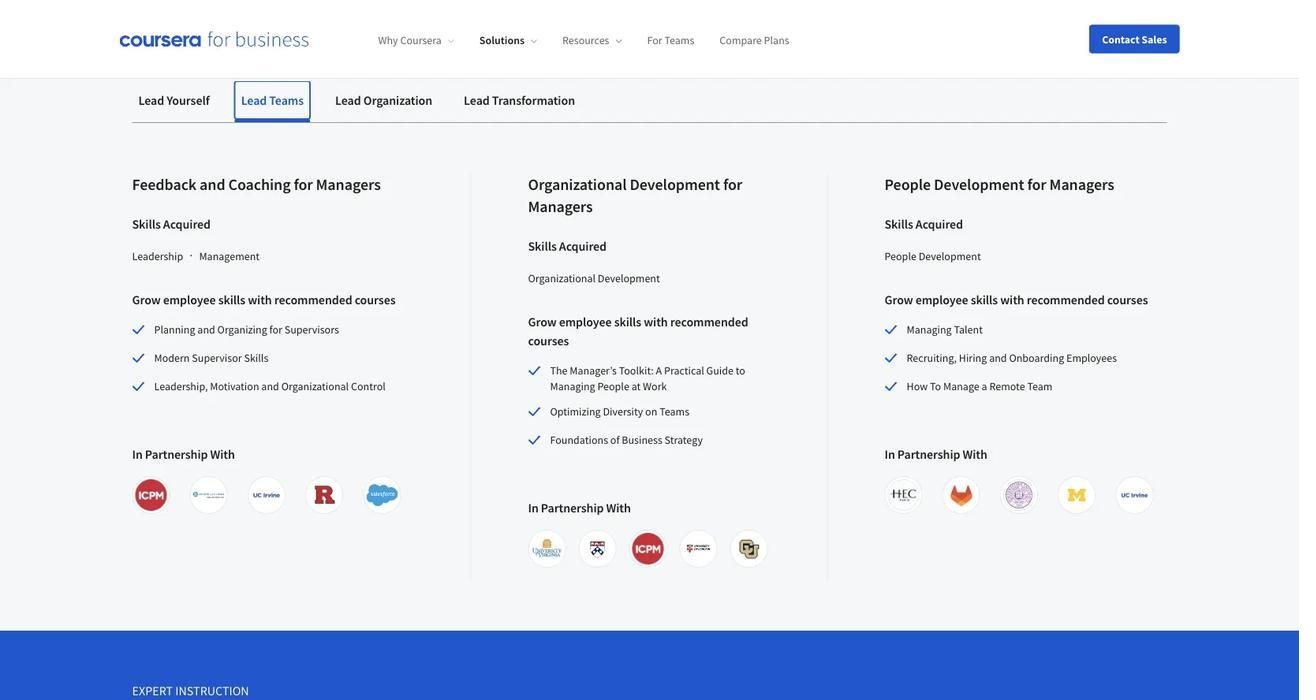 Task type: locate. For each thing, give the bounding box(es) containing it.
in partnership with up university of pennsylvania (wharton) logo
[[528, 500, 631, 516]]

employee for organizational
[[559, 314, 612, 330]]

1 horizontal spatial skills
[[614, 314, 641, 330]]

employee down the organizational development
[[559, 314, 612, 330]]

3 lead from the left
[[335, 92, 361, 108]]

in partnership with for organizational development for managers
[[528, 500, 631, 516]]

1 horizontal spatial in
[[528, 500, 539, 516]]

in up institute of certified professional managers icon
[[132, 446, 143, 462]]

development for organizational development for managers
[[630, 175, 720, 194]]

2 horizontal spatial with
[[1000, 292, 1024, 308]]

recommended inside grow employee skills with recommended courses
[[670, 314, 748, 330]]

development inside organizational development for managers
[[630, 175, 720, 194]]

teams inside tab panel
[[660, 405, 689, 419]]

employee up the managing talent
[[916, 292, 968, 308]]

university of california irvine course logo image right university of michigan image
[[1119, 480, 1150, 511]]

recommended up guide
[[670, 314, 748, 330]]

1 horizontal spatial employee
[[559, 314, 612, 330]]

grow up the managing talent
[[885, 292, 913, 308]]

partnership up university of pennsylvania (wharton) logo
[[541, 500, 604, 516]]

employee for feedback
[[163, 292, 216, 308]]

solutions link
[[479, 33, 537, 48]]

supervisor
[[192, 351, 242, 365]]

grow employee skills with recommended courses for feedback
[[132, 292, 396, 308]]

guide
[[706, 364, 734, 378]]

coaching
[[228, 175, 291, 194]]

with inside grow employee skills with recommended courses
[[644, 314, 668, 330]]

1 vertical spatial people
[[885, 249, 917, 263]]

lead inside lead teams button
[[241, 92, 267, 108]]

2 horizontal spatial skills acquired
[[885, 216, 963, 232]]

lead left organization in the left top of the page
[[335, 92, 361, 108]]

skills acquired up the organizational development
[[528, 238, 607, 254]]

0 horizontal spatial skills
[[218, 292, 245, 308]]

recommended for people development for managers
[[1027, 292, 1105, 308]]

skills up the organizational development
[[528, 238, 557, 254]]

in partnership with for feedback and coaching for managers
[[132, 446, 235, 462]]

2 horizontal spatial courses
[[1107, 292, 1148, 308]]

recommended up employees on the right of the page
[[1027, 292, 1105, 308]]

in partnership with up ashok leyland logo
[[132, 446, 235, 462]]

1 horizontal spatial grow
[[528, 314, 557, 330]]

ashok leyland logo image
[[193, 480, 225, 511]]

contact sales button
[[1090, 25, 1180, 53]]

managing
[[907, 323, 952, 337], [550, 379, 595, 394]]

skills down planning and organizing for supervisors
[[244, 351, 268, 365]]

1 horizontal spatial skills acquired
[[528, 238, 607, 254]]

1 lead from the left
[[138, 92, 164, 108]]

in partnership with
[[132, 446, 235, 462], [885, 446, 988, 462], [528, 500, 631, 516]]

lead for lead yourself
[[138, 92, 164, 108]]

skills up talent
[[971, 292, 998, 308]]

with up recruiting, hiring and onboarding employees on the right bottom
[[1000, 292, 1024, 308]]

people
[[885, 175, 931, 194], [885, 249, 917, 263], [598, 379, 629, 394]]

0 horizontal spatial in
[[132, 446, 143, 462]]

4 lead from the left
[[464, 92, 490, 108]]

1 horizontal spatial with
[[606, 500, 631, 516]]

university of california irvine course logo image
[[251, 480, 282, 511], [1119, 480, 1150, 511]]

2 vertical spatial people
[[598, 379, 629, 394]]

skills acquired for organizational
[[528, 238, 607, 254]]

lead yourself
[[138, 92, 210, 108]]

2 horizontal spatial in
[[885, 446, 895, 462]]

skills
[[132, 216, 161, 232], [885, 216, 913, 232], [528, 238, 557, 254], [244, 351, 268, 365]]

modern
[[154, 351, 190, 365]]

skills up toolkit:
[[614, 314, 641, 330]]

rutgers logo image
[[309, 480, 340, 511]]

1 vertical spatial managing
[[550, 379, 595, 394]]

2 horizontal spatial with
[[963, 446, 988, 462]]

lead right yourself
[[241, 92, 267, 108]]

for
[[294, 175, 313, 194], [723, 175, 742, 194], [1027, 175, 1047, 194], [269, 323, 282, 337]]

with up the a
[[644, 314, 668, 330]]

partnership for feedback and coaching for managers
[[145, 446, 208, 462]]

1 horizontal spatial managing
[[907, 323, 952, 337]]

1 horizontal spatial university of california irvine course logo image
[[1119, 480, 1150, 511]]

lead organization
[[335, 92, 432, 108]]

0 horizontal spatial skills acquired
[[132, 216, 211, 232]]

compare plans
[[720, 33, 789, 48]]

with
[[248, 292, 272, 308], [1000, 292, 1024, 308], [644, 314, 668, 330]]

motivation
[[210, 379, 259, 394]]

0 horizontal spatial in partnership with
[[132, 446, 235, 462]]

talent
[[954, 323, 983, 337]]

managers for organizational development for managers
[[528, 197, 593, 217]]

with up the gitlab icon at right
[[963, 446, 988, 462]]

teams inside button
[[269, 92, 304, 108]]

development
[[630, 175, 720, 194], [934, 175, 1024, 194], [919, 249, 981, 263], [598, 271, 660, 286]]

lead inside lead yourself button
[[138, 92, 164, 108]]

acquired up people development
[[916, 216, 963, 232]]

grow
[[132, 292, 161, 308], [885, 292, 913, 308], [528, 314, 557, 330]]

2 horizontal spatial grow employee skills with recommended courses
[[885, 292, 1148, 308]]

employees
[[1067, 351, 1117, 365]]

lead for lead organization
[[335, 92, 361, 108]]

0 horizontal spatial recommended
[[274, 292, 352, 308]]

skills up organizing
[[218, 292, 245, 308]]

0 vertical spatial managing
[[907, 323, 952, 337]]

acquired for people
[[916, 216, 963, 232]]

partnership up institute of certified professional managers icon
[[145, 446, 208, 462]]

in partnership with up the gitlab icon at right
[[885, 446, 988, 462]]

lead left yourself
[[138, 92, 164, 108]]

2 horizontal spatial in partnership with
[[885, 446, 988, 462]]

managers
[[316, 175, 381, 194], [1050, 175, 1114, 194], [528, 197, 593, 217]]

and up modern supervisor skills
[[197, 323, 215, 337]]

leadership, motivation and organizational control
[[154, 379, 386, 394]]

university of pennsylvania (wharton) logo image
[[582, 533, 613, 565]]

diversity
[[603, 405, 643, 419]]

in for organizational development for managers
[[528, 500, 539, 516]]

employee for people
[[916, 292, 968, 308]]

work
[[643, 379, 667, 394]]

recommended up supervisors
[[274, 292, 352, 308]]

institute of certified professional managers image
[[135, 480, 167, 511]]

skills acquired up people development
[[885, 216, 963, 232]]

2 lead from the left
[[241, 92, 267, 108]]

0 horizontal spatial with
[[248, 292, 272, 308]]

organizational
[[528, 175, 627, 194], [528, 271, 596, 286], [281, 379, 349, 394]]

optimizing diversity on teams
[[550, 405, 689, 419]]

expert
[[132, 683, 173, 699]]

university of michigan image
[[1061, 480, 1093, 511]]

0 horizontal spatial acquired
[[163, 216, 211, 232]]

leadership,
[[154, 379, 208, 394]]

0 vertical spatial teams
[[665, 33, 694, 48]]

1 horizontal spatial courses
[[528, 333, 569, 349]]

skills up people development
[[885, 216, 913, 232]]

1 horizontal spatial with
[[644, 314, 668, 330]]

lead inside lead transformation "button"
[[464, 92, 490, 108]]

acquired
[[163, 216, 211, 232], [916, 216, 963, 232], [559, 238, 607, 254]]

strategy
[[665, 433, 703, 447]]

planning and organizing for supervisors
[[154, 323, 339, 337]]

with for people
[[963, 446, 988, 462]]

content tabs tab list
[[132, 81, 1167, 122]]

managing up recruiting,
[[907, 323, 952, 337]]

grow employee skills with recommended courses for organizational
[[528, 314, 748, 349]]

0 horizontal spatial grow
[[132, 292, 161, 308]]

2 horizontal spatial employee
[[916, 292, 968, 308]]

managers inside organizational development for managers
[[528, 197, 593, 217]]

lead transformation
[[464, 92, 575, 108]]

the
[[550, 364, 568, 378]]

with for organizational
[[606, 500, 631, 516]]

of
[[610, 433, 620, 447]]

team
[[1027, 379, 1053, 394]]

2 horizontal spatial recommended
[[1027, 292, 1105, 308]]

skills
[[218, 292, 245, 308], [971, 292, 998, 308], [614, 314, 641, 330]]

lead teams
[[241, 92, 304, 108]]

lead transformation button
[[458, 81, 581, 119]]

0 vertical spatial people
[[885, 175, 931, 194]]

0 horizontal spatial university of california irvine course logo image
[[251, 480, 282, 511]]

how to manage a remote team
[[907, 379, 1053, 394]]

0 horizontal spatial managing
[[550, 379, 595, 394]]

practical
[[664, 364, 704, 378]]

hiring
[[959, 351, 987, 365]]

in up hec paris logo
[[885, 446, 895, 462]]

people development for managers
[[885, 175, 1114, 194]]

and
[[200, 175, 225, 194], [197, 323, 215, 337], [989, 351, 1007, 365], [261, 379, 279, 394]]

university of california irvine course logo image left rutgers logo
[[251, 480, 282, 511]]

managing talent
[[907, 323, 983, 337]]

with
[[210, 446, 235, 462], [963, 446, 988, 462], [606, 500, 631, 516]]

image 220 image
[[683, 533, 714, 565]]

development for organizational development
[[598, 271, 660, 286]]

2 horizontal spatial grow
[[885, 292, 913, 308]]

for teams link
[[647, 33, 694, 48]]

with up ashok leyland logo
[[210, 446, 235, 462]]

recommended for feedback and coaching for managers
[[274, 292, 352, 308]]

lead teams tab panel
[[132, 123, 1167, 581]]

in up image 198
[[528, 500, 539, 516]]

0 horizontal spatial courses
[[355, 292, 396, 308]]

toolkit:
[[619, 364, 654, 378]]

foundations of business strategy
[[550, 433, 703, 447]]

1 horizontal spatial grow employee skills with recommended courses
[[528, 314, 748, 349]]

resources
[[562, 33, 609, 48]]

partnership up hec paris logo
[[898, 446, 960, 462]]

2 horizontal spatial partnership
[[898, 446, 960, 462]]

in for people development for managers
[[885, 446, 895, 462]]

with for people
[[1000, 292, 1024, 308]]

0 horizontal spatial partnership
[[145, 446, 208, 462]]

0 horizontal spatial grow employee skills with recommended courses
[[132, 292, 396, 308]]

sales
[[1142, 32, 1167, 46]]

a
[[982, 379, 987, 394]]

lead inside the lead organization button
[[335, 92, 361, 108]]

image 198 image
[[531, 533, 563, 565]]

with up university of pennsylvania (wharton) logo
[[606, 500, 631, 516]]

lead for lead teams
[[241, 92, 267, 108]]

grow up the at left bottom
[[528, 314, 557, 330]]

and right hiring
[[989, 351, 1007, 365]]

acquired up the organizational development
[[559, 238, 607, 254]]

for inside organizational development for managers
[[723, 175, 742, 194]]

1 horizontal spatial partnership
[[541, 500, 604, 516]]

skills up leadership
[[132, 216, 161, 232]]

skills inside grow employee skills with recommended courses
[[614, 314, 641, 330]]

lead
[[138, 92, 164, 108], [241, 92, 267, 108], [335, 92, 361, 108], [464, 92, 490, 108]]

planning
[[154, 323, 195, 337]]

employee
[[163, 292, 216, 308], [916, 292, 968, 308], [559, 314, 612, 330]]

1 horizontal spatial recommended
[[670, 314, 748, 330]]

lead left transformation
[[464, 92, 490, 108]]

2 horizontal spatial acquired
[[916, 216, 963, 232]]

grow employee skills with recommended courses up talent
[[885, 292, 1148, 308]]

skills acquired up leadership
[[132, 216, 211, 232]]

0 horizontal spatial with
[[210, 446, 235, 462]]

0 horizontal spatial employee
[[163, 292, 216, 308]]

2 horizontal spatial managers
[[1050, 175, 1114, 194]]

teams for lead teams
[[269, 92, 304, 108]]

2 vertical spatial teams
[[660, 405, 689, 419]]

courses
[[355, 292, 396, 308], [1107, 292, 1148, 308], [528, 333, 569, 349]]

organizational development for managers
[[528, 175, 742, 217]]

acquired up leadership
[[163, 216, 211, 232]]

managing down the at left bottom
[[550, 379, 595, 394]]

contact
[[1102, 32, 1140, 46]]

why coursera
[[378, 33, 442, 48]]

management
[[199, 249, 260, 263]]

recommended
[[274, 292, 352, 308], [1027, 292, 1105, 308], [670, 314, 748, 330]]

the manager's toolkit: a practical guide to managing people at work
[[550, 364, 745, 394]]

skills for feedback
[[218, 292, 245, 308]]

0 vertical spatial organizational
[[528, 175, 627, 194]]

organizational inside organizational development for managers
[[528, 175, 627, 194]]

grow employee skills with recommended courses
[[132, 292, 396, 308], [885, 292, 1148, 308], [528, 314, 748, 349]]

1 horizontal spatial acquired
[[559, 238, 607, 254]]

employee up planning
[[163, 292, 216, 308]]

skills acquired for people
[[885, 216, 963, 232]]

why
[[378, 33, 398, 48]]

with up planning and organizing for supervisors
[[248, 292, 272, 308]]

1 vertical spatial organizational
[[528, 271, 596, 286]]

grow employee skills with recommended courses up toolkit:
[[528, 314, 748, 349]]

0 horizontal spatial managers
[[316, 175, 381, 194]]

teams
[[665, 33, 694, 48], [269, 92, 304, 108], [660, 405, 689, 419]]

1 vertical spatial teams
[[269, 92, 304, 108]]

1 horizontal spatial in partnership with
[[528, 500, 631, 516]]

northwestern university image
[[1003, 480, 1035, 511]]

development for people development
[[919, 249, 981, 263]]

courses for feedback and coaching for managers
[[355, 292, 396, 308]]

1 horizontal spatial managers
[[528, 197, 593, 217]]

grow employee skills with recommended courses up planning and organizing for supervisors
[[132, 292, 396, 308]]

people for people development for managers
[[885, 175, 931, 194]]

lead for lead transformation
[[464, 92, 490, 108]]

2 horizontal spatial skills
[[971, 292, 998, 308]]

grow up planning
[[132, 292, 161, 308]]



Task type: vqa. For each thing, say whether or not it's contained in the screenshot.
a
yes



Task type: describe. For each thing, give the bounding box(es) containing it.
transformation
[[492, 92, 575, 108]]

managing inside the manager's toolkit: a practical guide to managing people at work
[[550, 379, 595, 394]]

compare
[[720, 33, 762, 48]]

modern supervisor skills
[[154, 351, 268, 365]]

solutions
[[479, 33, 525, 48]]

business
[[622, 433, 662, 447]]

gitlab image
[[946, 480, 977, 511]]

compare plans link
[[720, 33, 789, 48]]

a
[[656, 364, 662, 378]]

people development
[[885, 249, 981, 263]]

grow for organizational development for managers
[[528, 314, 557, 330]]

contact sales
[[1102, 32, 1167, 46]]

remote
[[990, 379, 1025, 394]]

1 university of california irvine course logo image from the left
[[251, 480, 282, 511]]

control
[[351, 379, 386, 394]]

teams for for teams
[[665, 33, 694, 48]]

skills for organizational
[[614, 314, 641, 330]]

foundations
[[550, 433, 608, 447]]

skills for feedback and coaching for managers
[[132, 216, 161, 232]]

for teams
[[647, 33, 694, 48]]

managers for people development for managers
[[1050, 175, 1114, 194]]

acquired for feedback
[[163, 216, 211, 232]]

organizational for organizational development for managers
[[528, 175, 627, 194]]

feedback
[[132, 175, 197, 194]]

feedback and coaching for managers
[[132, 175, 381, 194]]

2 university of california irvine course logo image from the left
[[1119, 480, 1150, 511]]

supervisors
[[285, 323, 339, 337]]

manager's
[[570, 364, 617, 378]]

with for feedback
[[210, 446, 235, 462]]

salesforce logo image
[[366, 480, 398, 511]]

courses for organizational development for managers
[[528, 333, 569, 349]]

skills for people
[[971, 292, 998, 308]]

institute of certified professional managers image
[[632, 533, 664, 565]]

development for people development for managers
[[934, 175, 1024, 194]]

grow for people development for managers
[[885, 292, 913, 308]]

manage
[[943, 379, 980, 394]]

skills for organizational development for managers
[[528, 238, 557, 254]]

recommended for organizational development for managers
[[670, 314, 748, 330]]

people inside the manager's toolkit: a practical guide to managing people at work
[[598, 379, 629, 394]]

and left coaching
[[200, 175, 225, 194]]

university of colorado boulder image
[[733, 533, 765, 565]]

recruiting,
[[907, 351, 957, 365]]

coursera
[[400, 33, 442, 48]]

for
[[647, 33, 662, 48]]

optimizing
[[550, 405, 601, 419]]

organizing
[[217, 323, 267, 337]]

resources link
[[562, 33, 622, 48]]

in partnership with for people development for managers
[[885, 446, 988, 462]]

and right motivation
[[261, 379, 279, 394]]

leadership
[[132, 249, 183, 263]]

yourself
[[167, 92, 210, 108]]

on
[[645, 405, 657, 419]]

in for feedback and coaching for managers
[[132, 446, 143, 462]]

plans
[[764, 33, 789, 48]]

organization
[[363, 92, 432, 108]]

grow for feedback and coaching for managers
[[132, 292, 161, 308]]

organizational development
[[528, 271, 660, 286]]

lead teams button
[[235, 81, 310, 119]]

with for feedback
[[248, 292, 272, 308]]

courses for people development for managers
[[1107, 292, 1148, 308]]

to
[[930, 379, 941, 394]]

partnership for organizational development for managers
[[541, 500, 604, 516]]

instruction
[[175, 683, 249, 699]]

skills for people development for managers
[[885, 216, 913, 232]]

2 vertical spatial organizational
[[281, 379, 349, 394]]

skills acquired for feedback
[[132, 216, 211, 232]]

people for people development
[[885, 249, 917, 263]]

recruiting, hiring and onboarding employees
[[907, 351, 1117, 365]]

partnership for people development for managers
[[898, 446, 960, 462]]

why coursera link
[[378, 33, 454, 48]]

at
[[632, 379, 641, 394]]

expert instruction
[[132, 683, 249, 699]]

how
[[907, 379, 928, 394]]

acquired for organizational
[[559, 238, 607, 254]]

onboarding
[[1009, 351, 1064, 365]]

grow employee skills with recommended courses for people
[[885, 292, 1148, 308]]

hec paris logo image
[[888, 480, 919, 511]]

to
[[736, 364, 745, 378]]

with for organizational
[[644, 314, 668, 330]]

organizational for organizational development
[[528, 271, 596, 286]]

lead organization button
[[329, 81, 439, 119]]

lead yourself button
[[132, 81, 216, 119]]

coursera for business image
[[120, 31, 309, 47]]



